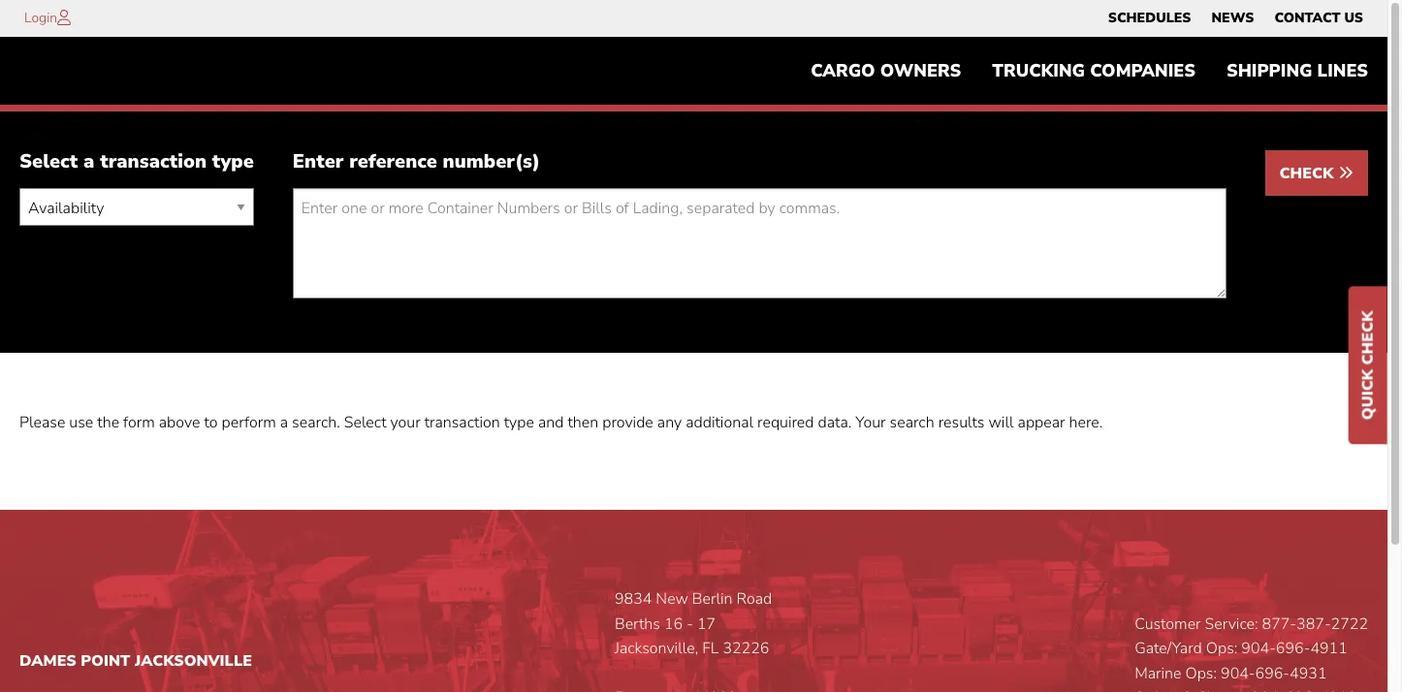 Task type: describe. For each thing, give the bounding box(es) containing it.
jacksonville
[[135, 651, 252, 672]]

reference
[[349, 149, 437, 175]]

-
[[687, 614, 693, 635]]

number(s)
[[443, 149, 540, 175]]

shipping
[[1227, 59, 1313, 83]]

us
[[1345, 9, 1364, 27]]

any
[[657, 413, 682, 434]]

point
[[81, 651, 130, 672]]

387-
[[1297, 614, 1331, 635]]

9834
[[615, 589, 652, 610]]

service:
[[1205, 614, 1259, 635]]

news link
[[1212, 5, 1255, 32]]

will
[[989, 413, 1014, 434]]

cargo owners
[[811, 59, 962, 83]]

contact us
[[1275, 9, 1364, 27]]

enter
[[293, 149, 344, 175]]

gate/yard
[[1135, 638, 1203, 660]]

schedules link
[[1108, 5, 1192, 32]]

customer
[[1135, 614, 1201, 635]]

Enter reference number(s) text field
[[293, 189, 1227, 299]]

9834 new berlin road berths 16 - 17 jacksonville, fl 32226
[[615, 589, 772, 660]]

customer service: 877-387-2722 gate/yard ops: 904-696-4911 marine ops: 904-696-4931
[[1135, 614, 1369, 685]]

32226
[[723, 638, 770, 660]]

berlin
[[692, 589, 733, 610]]

search
[[890, 413, 935, 434]]

quick check link
[[1349, 287, 1388, 445]]

appear
[[1018, 413, 1066, 434]]

news
[[1212, 9, 1255, 27]]

0 vertical spatial a
[[83, 149, 95, 175]]

check button
[[1265, 151, 1369, 196]]

dames point jacksonville
[[19, 651, 252, 672]]

contact
[[1275, 9, 1341, 27]]

lines
[[1318, 59, 1369, 83]]

your
[[390, 413, 421, 434]]

data.
[[818, 413, 852, 434]]

1 vertical spatial type
[[504, 413, 534, 434]]

4911
[[1311, 638, 1348, 660]]

877-
[[1262, 614, 1297, 635]]

user image
[[57, 10, 71, 25]]

please use the form above to perform a search. select your transaction type and then provide any additional required data. your search results will appear here.
[[19, 413, 1103, 434]]

use
[[69, 413, 93, 434]]

fl
[[702, 638, 719, 660]]

provide
[[603, 413, 654, 434]]

enter reference number(s)
[[293, 149, 540, 175]]

17
[[697, 614, 716, 635]]

cargo owners link
[[796, 51, 977, 91]]

1 vertical spatial transaction
[[424, 413, 500, 434]]

results
[[939, 413, 985, 434]]

your
[[856, 413, 886, 434]]

above
[[159, 413, 200, 434]]

quick check
[[1358, 311, 1379, 420]]

menu bar containing schedules
[[1098, 5, 1374, 32]]

4931
[[1290, 663, 1327, 685]]

menu bar containing cargo owners
[[796, 51, 1384, 91]]

additional
[[686, 413, 754, 434]]

jacksonville,
[[615, 638, 699, 660]]

trucking companies
[[993, 59, 1196, 83]]

1 vertical spatial a
[[280, 413, 288, 434]]

then
[[568, 413, 599, 434]]

0 vertical spatial 904-
[[1242, 638, 1276, 660]]



Task type: vqa. For each thing, say whether or not it's contained in the screenshot.
the right Check
yes



Task type: locate. For each thing, give the bounding box(es) containing it.
904-
[[1242, 638, 1276, 660], [1221, 663, 1256, 685]]

menu bar
[[1098, 5, 1374, 32], [796, 51, 1384, 91]]

0 horizontal spatial transaction
[[100, 149, 207, 175]]

cargo
[[811, 59, 876, 83]]

companies
[[1090, 59, 1196, 83]]

904- down 877-
[[1242, 638, 1276, 660]]

0 vertical spatial transaction
[[100, 149, 207, 175]]

0 vertical spatial type
[[212, 149, 254, 175]]

new
[[656, 589, 689, 610]]

schedules
[[1108, 9, 1192, 27]]

footer containing 9834 new berlin road
[[0, 510, 1388, 693]]

shipping lines link
[[1211, 51, 1384, 91]]

search.
[[292, 413, 340, 434]]

1 horizontal spatial select
[[344, 413, 387, 434]]

shipping lines
[[1227, 59, 1369, 83]]

select a transaction type
[[19, 149, 254, 175]]

check
[[1280, 163, 1339, 185], [1358, 311, 1379, 365]]

menu bar down schedules link
[[796, 51, 1384, 91]]

perform
[[222, 413, 276, 434]]

login link
[[24, 9, 57, 27]]

1 vertical spatial check
[[1358, 311, 1379, 365]]

1 vertical spatial 696-
[[1256, 663, 1290, 685]]

0 horizontal spatial check
[[1280, 163, 1339, 185]]

footer
[[0, 510, 1388, 693]]

angle double right image
[[1339, 165, 1354, 181]]

0 horizontal spatial type
[[212, 149, 254, 175]]

ops: down gate/yard
[[1186, 663, 1217, 685]]

the
[[97, 413, 119, 434]]

904- down service:
[[1221, 663, 1256, 685]]

and
[[538, 413, 564, 434]]

trucking
[[993, 59, 1085, 83]]

road
[[737, 589, 772, 610]]

select
[[19, 149, 78, 175], [344, 413, 387, 434]]

type left enter
[[212, 149, 254, 175]]

required
[[758, 413, 814, 434]]

please
[[19, 413, 65, 434]]

0 vertical spatial menu bar
[[1098, 5, 1374, 32]]

0 vertical spatial select
[[19, 149, 78, 175]]

here.
[[1069, 413, 1103, 434]]

1 vertical spatial ops:
[[1186, 663, 1217, 685]]

ops:
[[1206, 638, 1238, 660], [1186, 663, 1217, 685]]

type left the and on the left bottom of page
[[504, 413, 534, 434]]

16
[[664, 614, 683, 635]]

a
[[83, 149, 95, 175], [280, 413, 288, 434]]

owners
[[881, 59, 962, 83]]

696-
[[1276, 638, 1311, 660], [1256, 663, 1290, 685]]

form
[[123, 413, 155, 434]]

2722
[[1331, 614, 1369, 635]]

1 vertical spatial menu bar
[[796, 51, 1384, 91]]

to
[[204, 413, 218, 434]]

ops: down service:
[[1206, 638, 1238, 660]]

1 horizontal spatial a
[[280, 413, 288, 434]]

berths
[[615, 614, 661, 635]]

1 vertical spatial 904-
[[1221, 663, 1256, 685]]

0 vertical spatial ops:
[[1206, 638, 1238, 660]]

trucking companies link
[[977, 51, 1211, 91]]

check inside button
[[1280, 163, 1339, 185]]

menu bar up 'shipping'
[[1098, 5, 1374, 32]]

marine
[[1135, 663, 1182, 685]]

0 vertical spatial check
[[1280, 163, 1339, 185]]

login
[[24, 9, 57, 27]]

0 vertical spatial 696-
[[1276, 638, 1311, 660]]

1 horizontal spatial type
[[504, 413, 534, 434]]

0 horizontal spatial a
[[83, 149, 95, 175]]

1 horizontal spatial check
[[1358, 311, 1379, 365]]

quick
[[1358, 370, 1379, 420]]

dames
[[19, 651, 76, 672]]

transaction
[[100, 149, 207, 175], [424, 413, 500, 434]]

0 horizontal spatial select
[[19, 149, 78, 175]]

1 horizontal spatial transaction
[[424, 413, 500, 434]]

1 vertical spatial select
[[344, 413, 387, 434]]

contact us link
[[1275, 5, 1364, 32]]

type
[[212, 149, 254, 175], [504, 413, 534, 434]]



